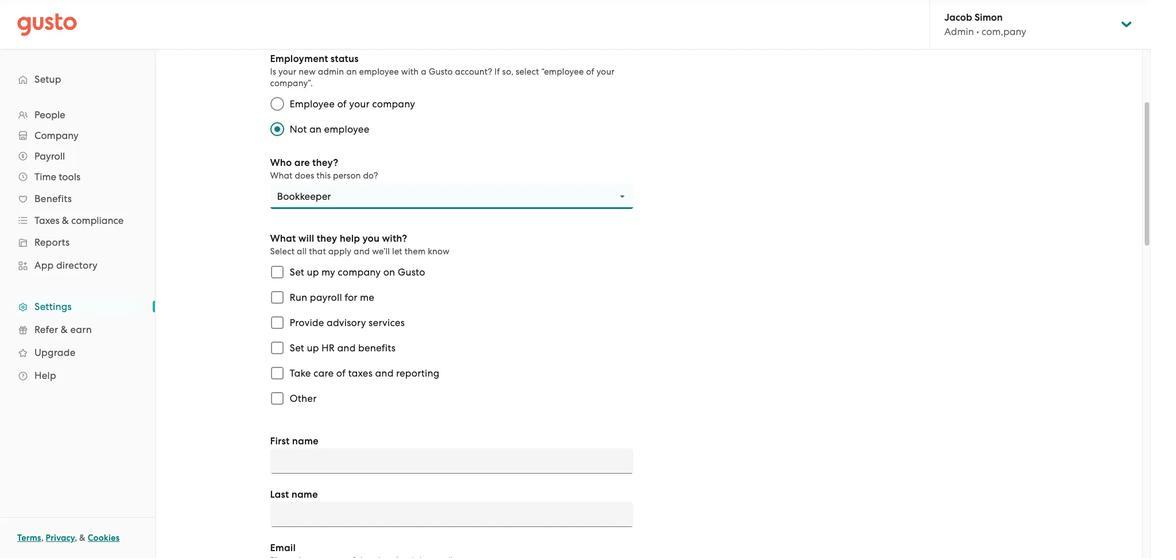 Task type: vqa. For each thing, say whether or not it's contained in the screenshot.
other
yes



Task type: locate. For each thing, give the bounding box(es) containing it.
other
[[290, 393, 317, 404]]

of right "employee on the top
[[586, 67, 595, 77]]

on
[[383, 266, 395, 278]]

set
[[290, 266, 304, 278], [290, 342, 304, 354]]

2 vertical spatial of
[[336, 368, 346, 379]]

0 vertical spatial gusto
[[429, 67, 453, 77]]

Take care of taxes and reporting checkbox
[[264, 361, 290, 386]]

benefits link
[[11, 188, 144, 209]]

company
[[372, 98, 415, 110], [338, 266, 381, 278]]

earn
[[70, 324, 92, 335]]

set down all
[[290, 266, 304, 278]]

1 vertical spatial &
[[61, 324, 68, 335]]

company up me
[[338, 266, 381, 278]]

and right taxes
[[375, 368, 394, 379]]

and down you
[[354, 246, 370, 257]]

all
[[297, 246, 307, 257]]

1 vertical spatial name
[[291, 489, 318, 501]]

1 vertical spatial and
[[337, 342, 356, 354]]

1 vertical spatial company
[[338, 266, 381, 278]]

0 horizontal spatial ,
[[41, 533, 44, 543]]

0 horizontal spatial gusto
[[398, 266, 425, 278]]

if
[[495, 67, 500, 77]]

Not an employee radio
[[264, 117, 290, 142]]

0 vertical spatial an
[[346, 67, 357, 77]]

select
[[270, 246, 295, 257]]

setup
[[34, 74, 61, 85]]

jacob
[[945, 11, 972, 24]]

your
[[279, 67, 297, 77], [597, 67, 615, 77], [349, 98, 370, 110]]

First name field
[[270, 448, 633, 474]]

1 vertical spatial set
[[290, 342, 304, 354]]

& left cookies
[[79, 533, 86, 543]]

set up hr and benefits
[[290, 342, 396, 354]]

they
[[317, 233, 337, 245]]

2 , from the left
[[75, 533, 77, 543]]

an
[[346, 67, 357, 77], [309, 123, 322, 135]]

1 set from the top
[[290, 266, 304, 278]]

1 vertical spatial an
[[309, 123, 322, 135]]

of up 'not an employee'
[[337, 98, 347, 110]]

simon
[[975, 11, 1003, 24]]

2 what from the top
[[270, 233, 296, 245]]

who
[[270, 157, 292, 169]]

Set up HR and benefits checkbox
[[264, 335, 290, 361]]

0 vertical spatial and
[[354, 246, 370, 257]]

1 what from the top
[[270, 171, 293, 181]]

& left the 'earn'
[[61, 324, 68, 335]]

your up 'not an employee'
[[349, 98, 370, 110]]

not an employee
[[290, 123, 370, 135]]

gusto down them
[[398, 266, 425, 278]]

refer & earn link
[[11, 319, 144, 340]]

set up take
[[290, 342, 304, 354]]

2 set from the top
[[290, 342, 304, 354]]

upgrade link
[[11, 342, 144, 363]]

gusto right the a
[[429, 67, 453, 77]]

1 horizontal spatial gusto
[[429, 67, 453, 77]]

1 up from the top
[[307, 266, 319, 278]]

benefits
[[358, 342, 396, 354]]

& for earn
[[61, 324, 68, 335]]

0 horizontal spatial your
[[279, 67, 297, 77]]

admin
[[318, 67, 344, 77]]

that
[[309, 246, 326, 257]]

0 vertical spatial company
[[372, 98, 415, 110]]

&
[[62, 215, 69, 226], [61, 324, 68, 335], [79, 533, 86, 543]]

know
[[428, 246, 450, 257]]

taxes
[[34, 215, 60, 226]]

up left the my in the top of the page
[[307, 266, 319, 278]]

your right "employee on the top
[[597, 67, 615, 77]]

care
[[314, 368, 334, 379]]

take
[[290, 368, 311, 379]]

2 vertical spatial and
[[375, 368, 394, 379]]

0 vertical spatial &
[[62, 215, 69, 226]]

taxes
[[348, 368, 373, 379]]

list
[[0, 105, 155, 387]]

list containing people
[[0, 105, 155, 387]]

0 vertical spatial employee
[[359, 67, 399, 77]]

0 vertical spatial of
[[586, 67, 595, 77]]

what inside who are they? what does this person do?
[[270, 171, 293, 181]]

set up my company on gusto
[[290, 266, 425, 278]]

do?
[[363, 171, 378, 181]]

0 vertical spatial up
[[307, 266, 319, 278]]

with?
[[382, 233, 407, 245]]

an right not
[[309, 123, 322, 135]]

them
[[405, 246, 426, 257]]

0 vertical spatial set
[[290, 266, 304, 278]]

an down status
[[346, 67, 357, 77]]

help
[[340, 233, 360, 245]]

your up company".
[[279, 67, 297, 77]]

benefits
[[34, 193, 72, 204]]

and
[[354, 246, 370, 257], [337, 342, 356, 354], [375, 368, 394, 379]]

first
[[270, 435, 290, 447]]

a
[[421, 67, 427, 77]]

set for set up my company on gusto
[[290, 266, 304, 278]]

gusto
[[429, 67, 453, 77], [398, 266, 425, 278]]

0 vertical spatial name
[[292, 435, 319, 447]]

time tools
[[34, 171, 81, 183]]

name right first
[[292, 435, 319, 447]]

time tools button
[[11, 167, 144, 187]]

select
[[516, 67, 539, 77]]

an inside employment status is your new admin an employee with a gusto account? if so, select "employee of your company".
[[346, 67, 357, 77]]

home image
[[17, 13, 77, 36]]

1 horizontal spatial an
[[346, 67, 357, 77]]

1 horizontal spatial ,
[[75, 533, 77, 543]]

app directory link
[[11, 255, 144, 276]]

what up select in the left of the page
[[270, 233, 296, 245]]

employment
[[270, 53, 328, 65]]

terms link
[[17, 533, 41, 543]]

tools
[[59, 171, 81, 183]]

, left cookies
[[75, 533, 77, 543]]

company down with
[[372, 98, 415, 110]]

what down who
[[270, 171, 293, 181]]

employee left with
[[359, 67, 399, 77]]

last name
[[270, 489, 318, 501]]

, left privacy
[[41, 533, 44, 543]]

privacy link
[[46, 533, 75, 543]]

name right last
[[291, 489, 318, 501]]

payroll button
[[11, 146, 144, 167]]

of right care
[[336, 368, 346, 379]]

email
[[270, 542, 296, 554]]

reports link
[[11, 232, 144, 253]]

provide advisory services
[[290, 317, 405, 328]]

,
[[41, 533, 44, 543], [75, 533, 77, 543]]

2 up from the top
[[307, 342, 319, 354]]

take care of taxes and reporting
[[290, 368, 440, 379]]

1 vertical spatial up
[[307, 342, 319, 354]]

up left hr
[[307, 342, 319, 354]]

taxes & compliance
[[34, 215, 124, 226]]

& inside dropdown button
[[62, 215, 69, 226]]

0 vertical spatial what
[[270, 171, 293, 181]]

up
[[307, 266, 319, 278], [307, 342, 319, 354]]

so,
[[502, 67, 514, 77]]

1 vertical spatial what
[[270, 233, 296, 245]]

who are they? what does this person do?
[[270, 157, 378, 181]]

settings link
[[11, 296, 144, 317]]

and inside what will they help you with? select all that apply and we'll let them know
[[354, 246, 370, 257]]

is
[[270, 67, 276, 77]]

and right hr
[[337, 342, 356, 354]]

employee
[[359, 67, 399, 77], [324, 123, 370, 135]]

employee of your company
[[290, 98, 415, 110]]

employee down employee of your company
[[324, 123, 370, 135]]

& right "taxes"
[[62, 215, 69, 226]]

of
[[586, 67, 595, 77], [337, 98, 347, 110], [336, 368, 346, 379]]

apply
[[328, 246, 352, 257]]



Task type: describe. For each thing, give the bounding box(es) containing it.
2 vertical spatial &
[[79, 533, 86, 543]]

run
[[290, 292, 307, 303]]

last
[[270, 489, 289, 501]]

company button
[[11, 125, 144, 146]]

they?
[[312, 157, 338, 169]]

Provide advisory services checkbox
[[264, 310, 290, 335]]

this
[[317, 171, 331, 181]]

help link
[[11, 365, 144, 386]]

will
[[298, 233, 314, 245]]

employee inside employment status is your new admin an employee with a gusto account? if so, select "employee of your company".
[[359, 67, 399, 77]]

name for first name
[[292, 435, 319, 447]]

Other checkbox
[[264, 386, 290, 411]]

name for last name
[[291, 489, 318, 501]]

& for compliance
[[62, 215, 69, 226]]

services
[[369, 317, 405, 328]]

app
[[34, 260, 54, 271]]

1 vertical spatial gusto
[[398, 266, 425, 278]]

employee
[[290, 98, 335, 110]]

we'll
[[372, 246, 390, 257]]

compliance
[[71, 215, 124, 226]]

you
[[363, 233, 380, 245]]

people button
[[11, 105, 144, 125]]

not
[[290, 123, 307, 135]]

app directory
[[34, 260, 98, 271]]

com,pany
[[982, 26, 1027, 37]]

•
[[977, 26, 979, 37]]

person
[[333, 171, 361, 181]]

settings
[[34, 301, 72, 312]]

Run payroll for me checkbox
[[264, 285, 290, 310]]

reports
[[34, 237, 70, 248]]

upgrade
[[34, 347, 76, 358]]

up for my
[[307, 266, 319, 278]]

company".
[[270, 78, 313, 88]]

are
[[294, 157, 310, 169]]

1 vertical spatial employee
[[324, 123, 370, 135]]

payroll
[[34, 150, 65, 162]]

what inside what will they help you with? select all that apply and we'll let them know
[[270, 233, 296, 245]]

admin
[[945, 26, 974, 37]]

employment status is your new admin an employee with a gusto account? if so, select "employee of your company".
[[270, 53, 615, 88]]

first name
[[270, 435, 319, 447]]

0 horizontal spatial an
[[309, 123, 322, 135]]

Set up my company on Gusto checkbox
[[264, 260, 290, 285]]

let
[[392, 246, 402, 257]]

"employee
[[541, 67, 584, 77]]

people
[[34, 109, 65, 121]]

what will they help you with? select all that apply and we'll let them know
[[270, 233, 450, 257]]

1 vertical spatial of
[[337, 98, 347, 110]]

1 horizontal spatial your
[[349, 98, 370, 110]]

payroll
[[310, 292, 342, 303]]

1 , from the left
[[41, 533, 44, 543]]

refer & earn
[[34, 324, 92, 335]]

company for what will they help you with?
[[338, 266, 381, 278]]

my
[[322, 266, 335, 278]]

set for set up hr and benefits
[[290, 342, 304, 354]]

provide
[[290, 317, 324, 328]]

help
[[34, 370, 56, 381]]

Employee of your company radio
[[264, 91, 290, 117]]

does
[[295, 171, 314, 181]]

new
[[299, 67, 316, 77]]

account?
[[455, 67, 492, 77]]

terms
[[17, 533, 41, 543]]

company for employment status
[[372, 98, 415, 110]]

directory
[[56, 260, 98, 271]]

hr
[[322, 342, 335, 354]]

taxes & compliance button
[[11, 210, 144, 231]]

terms , privacy , & cookies
[[17, 533, 120, 543]]

reporting
[[396, 368, 440, 379]]

company
[[34, 130, 78, 141]]

Last name field
[[270, 502, 633, 527]]

setup link
[[11, 69, 144, 90]]

gusto navigation element
[[0, 49, 155, 405]]

run payroll for me
[[290, 292, 375, 303]]

privacy
[[46, 533, 75, 543]]

gusto inside employment status is your new admin an employee with a gusto account? if so, select "employee of your company".
[[429, 67, 453, 77]]

time
[[34, 171, 56, 183]]

me
[[360, 292, 375, 303]]

status
[[331, 53, 359, 65]]

cookies
[[88, 533, 120, 543]]

jacob simon admin • com,pany
[[945, 11, 1027, 37]]

for
[[345, 292, 358, 303]]

cookies button
[[88, 531, 120, 545]]

2 horizontal spatial your
[[597, 67, 615, 77]]

refer
[[34, 324, 58, 335]]

up for hr
[[307, 342, 319, 354]]

of inside employment status is your new admin an employee with a gusto account? if so, select "employee of your company".
[[586, 67, 595, 77]]



